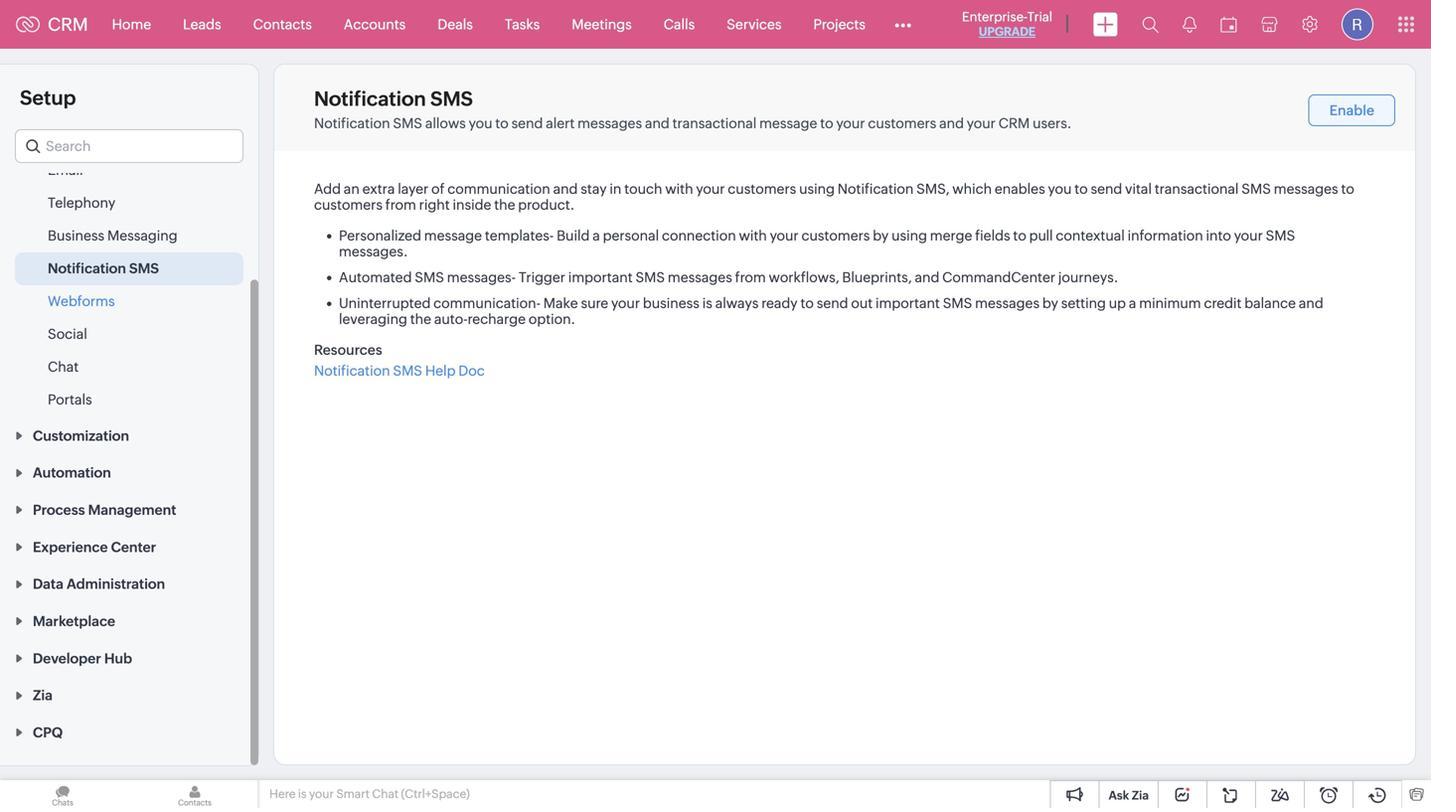Task type: describe. For each thing, give the bounding box(es) containing it.
profile image
[[1342, 8, 1374, 40]]

smart
[[336, 787, 370, 801]]

cpq
[[33, 725, 63, 741]]

developer hub
[[33, 650, 132, 666]]

business
[[48, 228, 105, 244]]

1 horizontal spatial zia
[[1132, 789, 1149, 802]]

logo image
[[16, 16, 40, 32]]

email link
[[48, 160, 83, 180]]

telephony link
[[48, 193, 115, 213]]

administration
[[67, 576, 165, 592]]

here
[[269, 787, 296, 801]]

contacts image
[[132, 780, 257, 808]]

automation button
[[0, 454, 258, 491]]

tasks
[[505, 16, 540, 32]]

tasks link
[[489, 0, 556, 48]]

setup
[[20, 86, 76, 109]]

webforms
[[48, 293, 115, 309]]

center
[[111, 539, 156, 555]]

data
[[33, 576, 64, 592]]

business messaging link
[[48, 226, 178, 246]]

services
[[727, 16, 782, 32]]

region containing email
[[0, 154, 258, 417]]

marketplace
[[33, 613, 115, 629]]

enterprise-
[[962, 9, 1027, 24]]

is
[[298, 787, 307, 801]]

home
[[112, 16, 151, 32]]

process management
[[33, 502, 176, 518]]

home link
[[96, 0, 167, 48]]

deals link
[[422, 0, 489, 48]]

experience center button
[[0, 528, 258, 565]]

business messaging
[[48, 228, 178, 244]]

crm
[[48, 14, 88, 35]]

data administration
[[33, 576, 165, 592]]

deals
[[438, 16, 473, 32]]

projects
[[814, 16, 866, 32]]

cpq button
[[0, 713, 258, 751]]

contacts link
[[237, 0, 328, 48]]

sms
[[129, 260, 159, 276]]

calls
[[664, 16, 695, 32]]

developer
[[33, 650, 101, 666]]

meetings link
[[556, 0, 648, 48]]

create menu element
[[1082, 0, 1130, 48]]

social
[[48, 326, 87, 342]]

upgrade
[[979, 25, 1036, 38]]

leads link
[[167, 0, 237, 48]]

marketplace button
[[0, 602, 258, 639]]

management
[[88, 502, 176, 518]]

calls link
[[648, 0, 711, 48]]

process management button
[[0, 491, 258, 528]]



Task type: locate. For each thing, give the bounding box(es) containing it.
search image
[[1142, 16, 1159, 33]]

zia right ask
[[1132, 789, 1149, 802]]

meetings
[[572, 16, 632, 32]]

email
[[48, 162, 83, 178]]

messaging
[[107, 228, 178, 244]]

ask
[[1109, 789, 1129, 802]]

zia button
[[0, 676, 258, 713]]

portals link
[[48, 390, 92, 410]]

create menu image
[[1093, 12, 1118, 36]]

leads
[[183, 16, 221, 32]]

chat inside region
[[48, 359, 79, 375]]

webforms link
[[48, 291, 115, 311]]

notification sms
[[48, 260, 159, 276]]

notification
[[48, 260, 126, 276]]

trial
[[1027, 9, 1053, 24]]

Search text field
[[16, 130, 243, 162]]

ask zia
[[1109, 789, 1149, 802]]

portals
[[48, 392, 92, 408]]

0 horizontal spatial chat
[[48, 359, 79, 375]]

zia up cpq
[[33, 688, 53, 703]]

zia
[[33, 688, 53, 703], [1132, 789, 1149, 802]]

0 vertical spatial chat
[[48, 359, 79, 375]]

experience center
[[33, 539, 156, 555]]

projects link
[[798, 0, 882, 48]]

your
[[309, 787, 334, 801]]

chat down social
[[48, 359, 79, 375]]

accounts
[[344, 16, 406, 32]]

notification sms link
[[48, 258, 159, 278]]

accounts link
[[328, 0, 422, 48]]

search element
[[1130, 0, 1171, 49]]

experience
[[33, 539, 108, 555]]

chat
[[48, 359, 79, 375], [372, 787, 399, 801]]

(ctrl+space)
[[401, 787, 470, 801]]

Other Modules field
[[882, 8, 924, 40]]

contacts
[[253, 16, 312, 32]]

automation
[[33, 465, 111, 481]]

developer hub button
[[0, 639, 258, 676]]

social link
[[48, 324, 87, 344]]

services link
[[711, 0, 798, 48]]

1 vertical spatial zia
[[1132, 789, 1149, 802]]

data administration button
[[0, 565, 258, 602]]

signals element
[[1171, 0, 1209, 49]]

signals image
[[1183, 16, 1197, 33]]

0 horizontal spatial zia
[[33, 688, 53, 703]]

1 vertical spatial chat
[[372, 787, 399, 801]]

here is your smart chat (ctrl+space)
[[269, 787, 470, 801]]

profile element
[[1330, 0, 1386, 48]]

enterprise-trial upgrade
[[962, 9, 1053, 38]]

1 horizontal spatial chat
[[372, 787, 399, 801]]

chat right smart
[[372, 787, 399, 801]]

calendar image
[[1221, 16, 1238, 32]]

chat link
[[48, 357, 79, 377]]

customization
[[33, 428, 129, 444]]

None field
[[15, 129, 244, 163]]

chats image
[[0, 780, 125, 808]]

process
[[33, 502, 85, 518]]

0 vertical spatial zia
[[33, 688, 53, 703]]

customization button
[[0, 417, 258, 454]]

zia inside dropdown button
[[33, 688, 53, 703]]

crm link
[[16, 14, 88, 35]]

hub
[[104, 650, 132, 666]]

region
[[0, 154, 258, 417]]

telephony
[[48, 195, 115, 211]]



Task type: vqa. For each thing, say whether or not it's contained in the screenshot.
rightmost the Zia
yes



